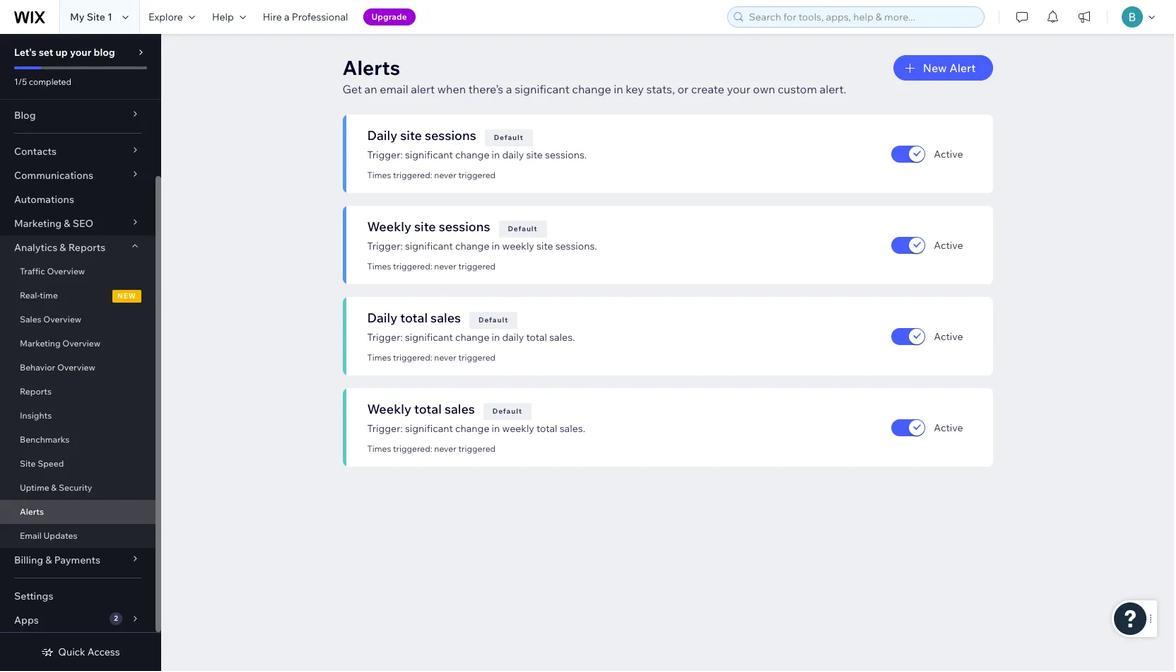 Task type: describe. For each thing, give the bounding box(es) containing it.
change inside 'alerts get an email alert when there's a significant change in key stats, or create your own custom alert.'
[[572, 82, 612, 96]]

communications button
[[0, 163, 156, 187]]

daily for sessions
[[503, 149, 524, 161]]

hire
[[263, 11, 282, 23]]

triggered: for daily site sessions
[[393, 170, 433, 180]]

behavior overview link
[[0, 356, 156, 380]]

default for daily total sales
[[479, 315, 509, 325]]

in for daily total sales
[[492, 331, 500, 344]]

alerts get an email alert when there's a significant change in key stats, or create your own custom alert.
[[343, 55, 847, 96]]

get
[[343, 82, 362, 96]]

own
[[754, 82, 776, 96]]

weekly for weekly total sales
[[367, 401, 412, 417]]

explore
[[148, 11, 183, 23]]

never for weekly total sales
[[435, 443, 457, 454]]

email
[[20, 530, 42, 541]]

alert
[[411, 82, 435, 96]]

trigger: for daily site sessions
[[367, 149, 403, 161]]

speed
[[38, 458, 64, 469]]

times triggered: never triggered for weekly total sales
[[367, 443, 496, 454]]

overview for traffic overview
[[47, 266, 85, 277]]

stats,
[[647, 82, 675, 96]]

new
[[924, 61, 948, 75]]

billing & payments button
[[0, 548, 156, 572]]

Search for tools, apps, help & more... field
[[745, 7, 980, 27]]

reports inside "link"
[[20, 386, 52, 397]]

marketing & seo button
[[0, 211, 156, 236]]

default for weekly total sales
[[493, 407, 523, 416]]

sales
[[20, 314, 41, 325]]

change for weekly total sales
[[456, 422, 490, 435]]

email updates
[[20, 530, 77, 541]]

trigger: significant change in daily site sessions.
[[367, 149, 587, 161]]

times for weekly site sessions
[[367, 261, 391, 272]]

key
[[626, 82, 644, 96]]

blog
[[94, 46, 115, 59]]

overview for marketing overview
[[62, 338, 101, 349]]

analytics & reports button
[[0, 236, 156, 260]]

uptime
[[20, 482, 49, 493]]

analytics & reports
[[14, 241, 106, 254]]

trigger: for daily total sales
[[367, 331, 403, 344]]

& for billing
[[45, 554, 52, 567]]

access
[[88, 646, 120, 659]]

payments
[[54, 554, 100, 567]]

weekly site sessions
[[367, 219, 491, 235]]

weekly for weekly site sessions
[[367, 219, 412, 235]]

significant for weekly total sales
[[405, 422, 453, 435]]

alerts link
[[0, 500, 156, 524]]

communications
[[14, 169, 93, 182]]

behavior
[[20, 362, 55, 373]]

times for weekly total sales
[[367, 443, 391, 454]]

let's set up your blog
[[14, 46, 115, 59]]

active for weekly total sales
[[935, 421, 964, 434]]

overview for sales overview
[[43, 314, 81, 325]]

help
[[212, 11, 234, 23]]

traffic overview
[[20, 266, 85, 277]]

billing
[[14, 554, 43, 567]]

site speed
[[20, 458, 64, 469]]

automations link
[[0, 187, 156, 211]]

help button
[[204, 0, 254, 34]]

sessions. for daily site sessions
[[545, 149, 587, 161]]

1/5 completed
[[14, 76, 71, 87]]

settings
[[14, 590, 53, 603]]

sales for daily total sales
[[431, 310, 461, 326]]

seo
[[73, 217, 93, 230]]

sidebar element
[[0, 19, 161, 671]]

new alert button
[[894, 55, 993, 81]]

daily for sales
[[503, 331, 524, 344]]

up
[[56, 46, 68, 59]]

behavior overview
[[20, 362, 95, 373]]

active for daily site sessions
[[935, 147, 964, 160]]

reports inside dropdown button
[[68, 241, 106, 254]]

default for daily site sessions
[[494, 133, 524, 142]]

sales overview link
[[0, 308, 156, 332]]

new alert
[[924, 61, 976, 75]]

your inside sidebar element
[[70, 46, 91, 59]]

times for daily site sessions
[[367, 170, 391, 180]]

alerts for alerts get an email alert when there's a significant change in key stats, or create your own custom alert.
[[343, 55, 401, 80]]

overview for behavior overview
[[57, 362, 95, 373]]

automations
[[14, 193, 74, 206]]

change for daily total sales
[[456, 331, 490, 344]]

& for analytics
[[60, 241, 66, 254]]

quick
[[58, 646, 85, 659]]

uptime & security
[[20, 482, 92, 493]]

significant for daily site sessions
[[405, 149, 453, 161]]

alert.
[[820, 82, 847, 96]]

custom
[[778, 82, 818, 96]]

set
[[39, 46, 53, 59]]

professional
[[292, 11, 348, 23]]

times triggered: never triggered for weekly site sessions
[[367, 261, 496, 272]]

sessions for weekly site sessions
[[439, 219, 491, 235]]

weekly total sales
[[367, 401, 475, 417]]

my
[[70, 11, 85, 23]]

site speed link
[[0, 452, 156, 476]]

2
[[114, 614, 118, 623]]

insights link
[[0, 404, 156, 428]]

apps
[[14, 614, 39, 627]]

my site 1
[[70, 11, 112, 23]]



Task type: locate. For each thing, give the bounding box(es) containing it.
trigger: for weekly total sales
[[367, 422, 403, 435]]

a right "there's"
[[506, 82, 512, 96]]

2 times from the top
[[367, 261, 391, 272]]

2 triggered: from the top
[[393, 261, 433, 272]]

triggered:
[[393, 170, 433, 180], [393, 261, 433, 272], [393, 352, 433, 363], [393, 443, 433, 454]]

a right hire
[[284, 11, 290, 23]]

0 vertical spatial sales
[[431, 310, 461, 326]]

your inside 'alerts get an email alert when there's a significant change in key stats, or create your own custom alert.'
[[727, 82, 751, 96]]

traffic overview link
[[0, 260, 156, 284]]

sessions for daily site sessions
[[425, 127, 477, 144]]

1 vertical spatial daily
[[367, 310, 398, 326]]

default up trigger: significant change in daily site sessions. on the top of the page
[[494, 133, 524, 142]]

change for weekly site sessions
[[456, 240, 490, 253]]

in for weekly total sales
[[492, 422, 500, 435]]

triggered down "trigger: significant change in weekly total sales."
[[459, 443, 496, 454]]

never down trigger: significant change in daily total sales.
[[435, 352, 457, 363]]

time
[[40, 290, 58, 301]]

2 daily from the top
[[503, 331, 524, 344]]

default for weekly site sessions
[[508, 224, 538, 233]]

trigger: down weekly total sales
[[367, 422, 403, 435]]

alerts up email
[[20, 506, 44, 517]]

times triggered: never triggered down daily total sales
[[367, 352, 496, 363]]

times triggered: never triggered down daily site sessions
[[367, 170, 496, 180]]

your right up
[[70, 46, 91, 59]]

1 active from the top
[[935, 147, 964, 160]]

4 trigger: from the top
[[367, 422, 403, 435]]

quick access button
[[41, 646, 120, 659]]

0 vertical spatial daily
[[503, 149, 524, 161]]

email
[[380, 82, 409, 96]]

0 horizontal spatial a
[[284, 11, 290, 23]]

real-
[[20, 290, 40, 301]]

marketing overview link
[[0, 332, 156, 356]]

1 times from the top
[[367, 170, 391, 180]]

&
[[64, 217, 70, 230], [60, 241, 66, 254], [51, 482, 57, 493], [45, 554, 52, 567]]

alerts inside 'alerts get an email alert when there's a significant change in key stats, or create your own custom alert.'
[[343, 55, 401, 80]]

1 vertical spatial sessions
[[439, 219, 491, 235]]

overview down analytics & reports
[[47, 266, 85, 277]]

1 horizontal spatial a
[[506, 82, 512, 96]]

0 vertical spatial sales.
[[550, 331, 575, 344]]

2 daily from the top
[[367, 310, 398, 326]]

0 vertical spatial weekly
[[367, 219, 412, 235]]

triggered: down daily total sales
[[393, 352, 433, 363]]

1 vertical spatial site
[[20, 458, 36, 469]]

alerts up an
[[343, 55, 401, 80]]

create
[[692, 82, 725, 96]]

0 vertical spatial reports
[[68, 241, 106, 254]]

change down daily site sessions
[[456, 149, 490, 161]]

active for daily total sales
[[935, 330, 964, 343]]

marketing for marketing overview
[[20, 338, 61, 349]]

times triggered: never triggered down weekly total sales
[[367, 443, 496, 454]]

significant down weekly site sessions
[[405, 240, 453, 253]]

new
[[117, 291, 137, 301]]

0 vertical spatial sessions
[[425, 127, 477, 144]]

trigger: significant change in weekly site sessions.
[[367, 240, 598, 253]]

reports up insights
[[20, 386, 52, 397]]

1/5
[[14, 76, 27, 87]]

2 weekly from the top
[[367, 401, 412, 417]]

trigger: down daily total sales
[[367, 331, 403, 344]]

marketing inside dropdown button
[[14, 217, 62, 230]]

1 vertical spatial sales.
[[560, 422, 586, 435]]

1 vertical spatial daily
[[503, 331, 524, 344]]

alert
[[950, 61, 976, 75]]

triggered for daily total sales
[[459, 352, 496, 363]]

1 vertical spatial weekly
[[503, 422, 535, 435]]

overview down 'sales overview' link
[[62, 338, 101, 349]]

times triggered: never triggered for daily total sales
[[367, 352, 496, 363]]

significant
[[515, 82, 570, 96], [405, 149, 453, 161], [405, 240, 453, 253], [405, 331, 453, 344], [405, 422, 453, 435]]

your
[[70, 46, 91, 59], [727, 82, 751, 96]]

hire a professional link
[[254, 0, 357, 34]]

blog
[[14, 109, 36, 122]]

1 vertical spatial marketing
[[20, 338, 61, 349]]

3 triggered: from the top
[[393, 352, 433, 363]]

2 weekly from the top
[[503, 422, 535, 435]]

analytics
[[14, 241, 57, 254]]

2 triggered from the top
[[459, 261, 496, 272]]

daily total sales
[[367, 310, 461, 326]]

default up trigger: significant change in weekly site sessions.
[[508, 224, 538, 233]]

change left key
[[572, 82, 612, 96]]

alerts for alerts
[[20, 506, 44, 517]]

alerts inside sidebar element
[[20, 506, 44, 517]]

sessions up trigger: significant change in weekly site sessions.
[[439, 219, 491, 235]]

sales up "trigger: significant change in weekly total sales."
[[445, 401, 475, 417]]

real-time
[[20, 290, 58, 301]]

1 vertical spatial sessions.
[[556, 240, 598, 253]]

times triggered: never triggered
[[367, 170, 496, 180], [367, 261, 496, 272], [367, 352, 496, 363], [367, 443, 496, 454]]

marketing
[[14, 217, 62, 230], [20, 338, 61, 349]]

email updates link
[[0, 524, 156, 548]]

blog button
[[0, 103, 156, 127]]

benchmarks
[[20, 434, 70, 445]]

2 trigger: from the top
[[367, 240, 403, 253]]

2 times triggered: never triggered from the top
[[367, 261, 496, 272]]

contacts button
[[0, 139, 156, 163]]

marketing for marketing & seo
[[14, 217, 62, 230]]

overview down marketing overview link
[[57, 362, 95, 373]]

significant for daily total sales
[[405, 331, 453, 344]]

triggered for weekly total sales
[[459, 443, 496, 454]]

overview up marketing overview
[[43, 314, 81, 325]]

0 horizontal spatial reports
[[20, 386, 52, 397]]

4 times triggered: never triggered from the top
[[367, 443, 496, 454]]

& inside popup button
[[45, 554, 52, 567]]

never down trigger: significant change in daily site sessions. on the top of the page
[[435, 170, 457, 180]]

3 triggered from the top
[[459, 352, 496, 363]]

never for weekly site sessions
[[435, 261, 457, 272]]

triggered: for weekly total sales
[[393, 443, 433, 454]]

traffic
[[20, 266, 45, 277]]

reports link
[[0, 380, 156, 404]]

4 triggered from the top
[[459, 443, 496, 454]]

significant down weekly total sales
[[405, 422, 453, 435]]

triggered down trigger: significant change in weekly site sessions.
[[459, 261, 496, 272]]

0 horizontal spatial alerts
[[20, 506, 44, 517]]

benchmarks link
[[0, 428, 156, 452]]

significant down daily total sales
[[405, 331, 453, 344]]

1 horizontal spatial reports
[[68, 241, 106, 254]]

times down weekly total sales
[[367, 443, 391, 454]]

times for daily total sales
[[367, 352, 391, 363]]

& right billing
[[45, 554, 52, 567]]

3 times from the top
[[367, 352, 391, 363]]

sales for weekly total sales
[[445, 401, 475, 417]]

site inside sidebar element
[[20, 458, 36, 469]]

daily for daily total sales
[[367, 310, 398, 326]]

1
[[108, 11, 112, 23]]

default up "trigger: significant change in weekly total sales."
[[493, 407, 523, 416]]

1 vertical spatial a
[[506, 82, 512, 96]]

0 vertical spatial marketing
[[14, 217, 62, 230]]

security
[[59, 482, 92, 493]]

total
[[400, 310, 428, 326], [527, 331, 547, 344], [414, 401, 442, 417], [537, 422, 558, 435]]

trigger: significant change in daily total sales.
[[367, 331, 575, 344]]

trigger: significant change in weekly total sales.
[[367, 422, 586, 435]]

1 weekly from the top
[[367, 219, 412, 235]]

marketing overview
[[20, 338, 101, 349]]

times down daily total sales
[[367, 352, 391, 363]]

site left 1
[[87, 11, 105, 23]]

quick access
[[58, 646, 120, 659]]

4 triggered: from the top
[[393, 443, 433, 454]]

3 active from the top
[[935, 330, 964, 343]]

settings link
[[0, 584, 156, 608]]

a inside 'alerts get an email alert when there's a significant change in key stats, or create your own custom alert.'
[[506, 82, 512, 96]]

4 never from the top
[[435, 443, 457, 454]]

0 vertical spatial your
[[70, 46, 91, 59]]

times
[[367, 170, 391, 180], [367, 261, 391, 272], [367, 352, 391, 363], [367, 443, 391, 454]]

reports down seo
[[68, 241, 106, 254]]

default up trigger: significant change in daily total sales.
[[479, 315, 509, 325]]

& down marketing & seo
[[60, 241, 66, 254]]

reports
[[68, 241, 106, 254], [20, 386, 52, 397]]

3 never from the top
[[435, 352, 457, 363]]

uptime & security link
[[0, 476, 156, 500]]

when
[[438, 82, 466, 96]]

times down daily site sessions
[[367, 170, 391, 180]]

1 horizontal spatial site
[[87, 11, 105, 23]]

triggered: down weekly site sessions
[[393, 261, 433, 272]]

& for marketing
[[64, 217, 70, 230]]

never for daily total sales
[[435, 352, 457, 363]]

let's
[[14, 46, 36, 59]]

triggered: down weekly total sales
[[393, 443, 433, 454]]

1 daily from the top
[[503, 149, 524, 161]]

alerts
[[343, 55, 401, 80], [20, 506, 44, 517]]

times triggered: never triggered for daily site sessions
[[367, 170, 496, 180]]

triggered for daily site sessions
[[459, 170, 496, 180]]

completed
[[29, 76, 71, 87]]

marketing up behavior
[[20, 338, 61, 349]]

& inside dropdown button
[[60, 241, 66, 254]]

triggered: down daily site sessions
[[393, 170, 433, 180]]

1 vertical spatial your
[[727, 82, 751, 96]]

1 never from the top
[[435, 170, 457, 180]]

sales overview
[[20, 314, 81, 325]]

significant for weekly site sessions
[[405, 240, 453, 253]]

3 trigger: from the top
[[367, 331, 403, 344]]

trigger: down weekly site sessions
[[367, 240, 403, 253]]

1 horizontal spatial alerts
[[343, 55, 401, 80]]

never for daily site sessions
[[435, 170, 457, 180]]

in for weekly site sessions
[[492, 240, 500, 253]]

triggered down trigger: significant change in daily site sessions. on the top of the page
[[459, 170, 496, 180]]

1 horizontal spatial your
[[727, 82, 751, 96]]

significant right "there's"
[[515, 82, 570, 96]]

upgrade button
[[363, 8, 416, 25]]

in for daily site sessions
[[492, 149, 500, 161]]

0 horizontal spatial site
[[20, 458, 36, 469]]

0 vertical spatial sessions.
[[545, 149, 587, 161]]

0 vertical spatial alerts
[[343, 55, 401, 80]]

daily for daily site sessions
[[367, 127, 398, 144]]

change down daily total sales
[[456, 331, 490, 344]]

2 active from the top
[[935, 239, 964, 251]]

updates
[[44, 530, 77, 541]]

1 trigger: from the top
[[367, 149, 403, 161]]

there's
[[469, 82, 504, 96]]

active for weekly site sessions
[[935, 239, 964, 251]]

significant inside 'alerts get an email alert when there's a significant change in key stats, or create your own custom alert.'
[[515, 82, 570, 96]]

1 vertical spatial alerts
[[20, 506, 44, 517]]

0 vertical spatial site
[[87, 11, 105, 23]]

triggered
[[459, 170, 496, 180], [459, 261, 496, 272], [459, 352, 496, 363], [459, 443, 496, 454]]

3 times triggered: never triggered from the top
[[367, 352, 496, 363]]

& left seo
[[64, 217, 70, 230]]

your left own
[[727, 82, 751, 96]]

4 times from the top
[[367, 443, 391, 454]]

upgrade
[[372, 11, 407, 22]]

sales.
[[550, 331, 575, 344], [560, 422, 586, 435]]

insights
[[20, 410, 52, 421]]

times up daily total sales
[[367, 261, 391, 272]]

marketing up "analytics"
[[14, 217, 62, 230]]

never down trigger: significant change in weekly site sessions.
[[435, 261, 457, 272]]

in inside 'alerts get an email alert when there's a significant change in key stats, or create your own custom alert.'
[[614, 82, 624, 96]]

active
[[935, 147, 964, 160], [935, 239, 964, 251], [935, 330, 964, 343], [935, 421, 964, 434]]

triggered for weekly site sessions
[[459, 261, 496, 272]]

significant down daily site sessions
[[405, 149, 453, 161]]

or
[[678, 82, 689, 96]]

0 vertical spatial a
[[284, 11, 290, 23]]

weekly for sessions
[[503, 240, 535, 253]]

1 triggered: from the top
[[393, 170, 433, 180]]

marketing & seo
[[14, 217, 93, 230]]

sales. for weekly total sales
[[560, 422, 586, 435]]

1 triggered from the top
[[459, 170, 496, 180]]

sessions up trigger: significant change in daily site sessions. on the top of the page
[[425, 127, 477, 144]]

sessions
[[425, 127, 477, 144], [439, 219, 491, 235]]

sales up trigger: significant change in daily total sales.
[[431, 310, 461, 326]]

1 daily from the top
[[367, 127, 398, 144]]

triggered: for weekly site sessions
[[393, 261, 433, 272]]

& right the uptime
[[51, 482, 57, 493]]

hire a professional
[[263, 11, 348, 23]]

trigger: for weekly site sessions
[[367, 240, 403, 253]]

1 weekly from the top
[[503, 240, 535, 253]]

1 times triggered: never triggered from the top
[[367, 170, 496, 180]]

1 vertical spatial reports
[[20, 386, 52, 397]]

sales
[[431, 310, 461, 326], [445, 401, 475, 417]]

4 active from the top
[[935, 421, 964, 434]]

contacts
[[14, 145, 57, 158]]

sessions.
[[545, 149, 587, 161], [556, 240, 598, 253]]

sessions. for weekly site sessions
[[556, 240, 598, 253]]

change down weekly total sales
[[456, 422, 490, 435]]

weekly for sales
[[503, 422, 535, 435]]

triggered down trigger: significant change in daily total sales.
[[459, 352, 496, 363]]

change for daily site sessions
[[456, 149, 490, 161]]

0 horizontal spatial your
[[70, 46, 91, 59]]

triggered: for daily total sales
[[393, 352, 433, 363]]

billing & payments
[[14, 554, 100, 567]]

times triggered: never triggered down weekly site sessions
[[367, 261, 496, 272]]

trigger: down daily site sessions
[[367, 149, 403, 161]]

0 vertical spatial weekly
[[503, 240, 535, 253]]

1 vertical spatial weekly
[[367, 401, 412, 417]]

1 vertical spatial sales
[[445, 401, 475, 417]]

an
[[365, 82, 378, 96]]

site left 'speed'
[[20, 458, 36, 469]]

& for uptime
[[51, 482, 57, 493]]

trigger:
[[367, 149, 403, 161], [367, 240, 403, 253], [367, 331, 403, 344], [367, 422, 403, 435]]

sales. for daily total sales
[[550, 331, 575, 344]]

weekly
[[367, 219, 412, 235], [367, 401, 412, 417]]

site
[[400, 127, 422, 144], [527, 149, 543, 161], [414, 219, 436, 235], [537, 240, 553, 253]]

2 never from the top
[[435, 261, 457, 272]]

change down weekly site sessions
[[456, 240, 490, 253]]

& inside dropdown button
[[64, 217, 70, 230]]

0 vertical spatial daily
[[367, 127, 398, 144]]

never down "trigger: significant change in weekly total sales."
[[435, 443, 457, 454]]



Task type: vqa. For each thing, say whether or not it's contained in the screenshot.
2nd weekly from the top
yes



